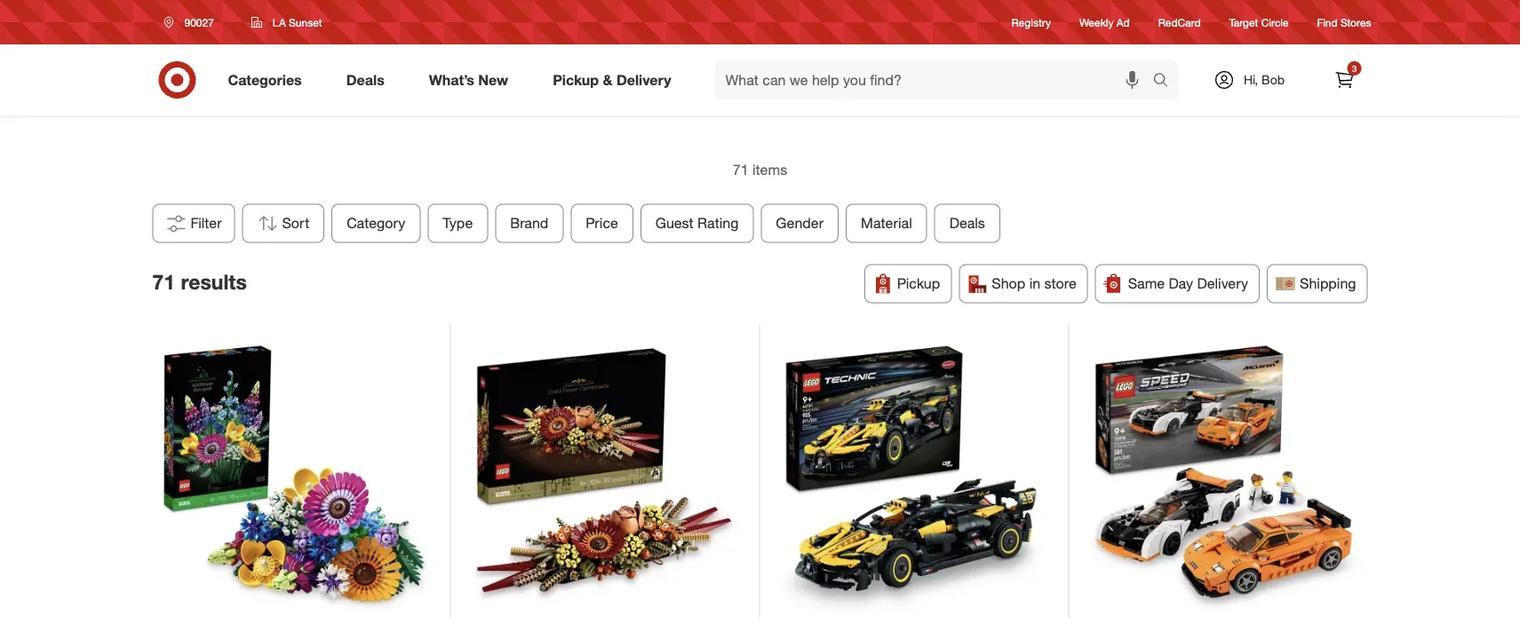 Task type: describe. For each thing, give the bounding box(es) containing it.
shop in store
[[992, 275, 1077, 292]]

bob
[[1262, 72, 1285, 88]]

deals button
[[935, 204, 1001, 243]]

what's
[[429, 71, 475, 88]]

shipping button
[[1268, 264, 1368, 304]]

find stores
[[1318, 15, 1372, 29]]

pickup for pickup & delivery
[[553, 71, 599, 88]]

filter
[[191, 215, 222, 232]]

la sunset button
[[240, 6, 334, 38]]

&
[[603, 71, 613, 88]]

hi,
[[1244, 72, 1259, 88]]

weekly ad link
[[1080, 15, 1130, 30]]

hi, bob
[[1244, 72, 1285, 88]]

gender button
[[761, 204, 839, 243]]

delivery for pickup & delivery
[[617, 71, 672, 88]]

registry link
[[1012, 15, 1051, 30]]

redcard
[[1159, 15, 1201, 29]]

3
[[1353, 63, 1357, 74]]

redcard link
[[1159, 15, 1201, 30]]

rating
[[698, 215, 739, 232]]

deals for deals 'button'
[[950, 215, 986, 232]]

price
[[586, 215, 619, 232]]

price button
[[571, 204, 634, 243]]

type
[[443, 215, 473, 232]]

type button
[[428, 204, 488, 243]]

new
[[478, 71, 509, 88]]

find stores link
[[1318, 15, 1372, 30]]

find
[[1318, 15, 1338, 29]]

shop
[[992, 275, 1026, 292]]

same day delivery button
[[1096, 264, 1260, 304]]

target circle
[[1230, 15, 1289, 29]]

guest rating
[[656, 215, 739, 232]]

guest
[[656, 215, 694, 232]]

brand button
[[495, 204, 564, 243]]

results
[[181, 269, 247, 294]]

71 results
[[152, 269, 247, 294]]

deals for deals link
[[346, 71, 385, 88]]

weekly
[[1080, 15, 1114, 29]]

90027 button
[[152, 6, 233, 38]]

shipping
[[1300, 275, 1357, 292]]

target
[[1230, 15, 1259, 29]]

store
[[1045, 275, 1077, 292]]

shop in store button
[[959, 264, 1088, 304]]

target circle link
[[1230, 15, 1289, 30]]

pickup for pickup
[[898, 275, 941, 292]]

same day delivery
[[1128, 275, 1249, 292]]

what's new link
[[414, 60, 531, 100]]



Task type: locate. For each thing, give the bounding box(es) containing it.
71 left items
[[733, 161, 749, 179]]

stores
[[1341, 15, 1372, 29]]

0 horizontal spatial pickup
[[553, 71, 599, 88]]

what's new
[[429, 71, 509, 88]]

71 for 71 results
[[152, 269, 175, 294]]

weekly ad
[[1080, 15, 1130, 29]]

in
[[1030, 275, 1041, 292]]

sort button
[[242, 204, 325, 243]]

delivery for same day delivery
[[1198, 275, 1249, 292]]

gender
[[776, 215, 824, 232]]

la
[[273, 16, 286, 29]]

items
[[753, 161, 788, 179]]

0 vertical spatial deals
[[346, 71, 385, 88]]

lego icons dried flower centerpiece set 10314 image
[[468, 342, 742, 616], [468, 342, 742, 616]]

1 horizontal spatial pickup
[[898, 275, 941, 292]]

delivery
[[617, 71, 672, 88], [1198, 275, 1249, 292]]

lego icons wildflower bouquet artificial flowers 10313 image
[[159, 342, 433, 616], [159, 342, 433, 616]]

1 horizontal spatial deals
[[950, 215, 986, 232]]

deals
[[346, 71, 385, 88], [950, 215, 986, 232]]

pickup button
[[865, 264, 952, 304]]

categories
[[228, 71, 302, 88]]

delivery inside button
[[1198, 275, 1249, 292]]

ad
[[1117, 15, 1130, 29]]

lego speed champions mclaren solus gt & mclaren f1 lm 76918 image
[[1087, 342, 1362, 617], [1087, 342, 1362, 617]]

90027
[[184, 16, 214, 29]]

same
[[1128, 275, 1165, 292]]

brand
[[511, 215, 549, 232]]

1 vertical spatial deals
[[950, 215, 986, 232]]

material button
[[846, 204, 928, 243]]

category button
[[332, 204, 421, 243]]

pickup left &
[[553, 71, 599, 88]]

pickup inside pickup button
[[898, 275, 941, 292]]

71 for 71 items
[[733, 161, 749, 179]]

sort
[[282, 215, 310, 232]]

0 horizontal spatial delivery
[[617, 71, 672, 88]]

deals inside 'button'
[[950, 215, 986, 232]]

filter button
[[152, 204, 235, 243]]

3 link
[[1326, 60, 1365, 100]]

0 vertical spatial delivery
[[617, 71, 672, 88]]

1 vertical spatial pickup
[[898, 275, 941, 292]]

0 horizontal spatial 71
[[152, 269, 175, 294]]

deals right material
[[950, 215, 986, 232]]

71
[[733, 161, 749, 179], [152, 269, 175, 294]]

la sunset
[[273, 16, 322, 29]]

deals link
[[331, 60, 407, 100]]

material
[[861, 215, 913, 232]]

search button
[[1145, 60, 1188, 103]]

pickup & delivery link
[[538, 60, 694, 100]]

sunset
[[289, 16, 322, 29]]

delivery right &
[[617, 71, 672, 88]]

1 horizontal spatial delivery
[[1198, 275, 1249, 292]]

lego technic bugatti bolide model car toy building set 42151 image
[[778, 342, 1051, 616], [778, 342, 1051, 616]]

0 vertical spatial 71
[[733, 161, 749, 179]]

71 items
[[733, 161, 788, 179]]

What can we help you find? suggestions appear below search field
[[715, 60, 1158, 100]]

pickup down material button
[[898, 275, 941, 292]]

pickup & delivery
[[553, 71, 672, 88]]

71 left results
[[152, 269, 175, 294]]

delivery right day on the right of page
[[1198, 275, 1249, 292]]

1 vertical spatial 71
[[152, 269, 175, 294]]

deals left what's
[[346, 71, 385, 88]]

day
[[1169, 275, 1194, 292]]

guest rating button
[[641, 204, 754, 243]]

pickup
[[553, 71, 599, 88], [898, 275, 941, 292]]

0 vertical spatial pickup
[[553, 71, 599, 88]]

0 horizontal spatial deals
[[346, 71, 385, 88]]

1 horizontal spatial 71
[[733, 161, 749, 179]]

categories link
[[213, 60, 324, 100]]

registry
[[1012, 15, 1051, 29]]

pickup inside pickup & delivery link
[[553, 71, 599, 88]]

1 vertical spatial delivery
[[1198, 275, 1249, 292]]

category
[[347, 215, 406, 232]]

circle
[[1262, 15, 1289, 29]]

search
[[1145, 73, 1188, 90]]



Task type: vqa. For each thing, say whether or not it's contained in the screenshot.
LA Sunset at the left top
yes



